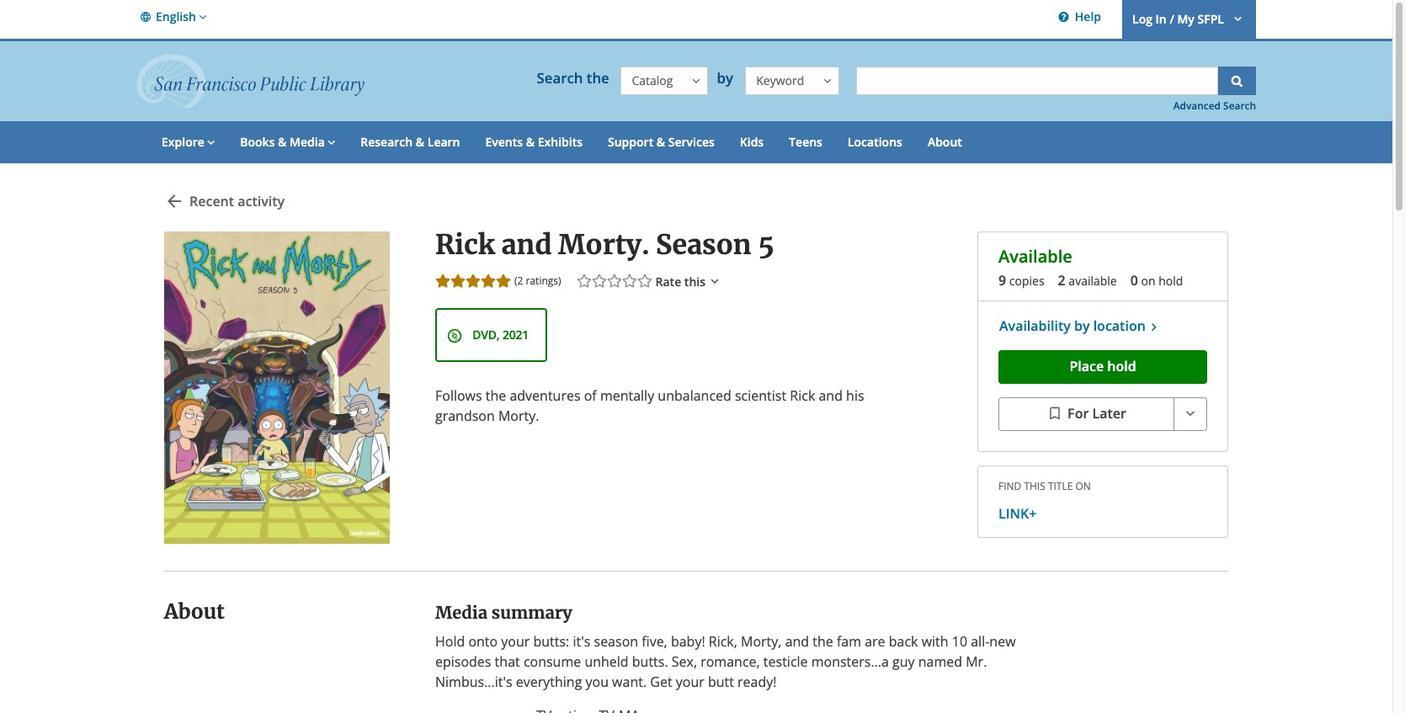 Task type: locate. For each thing, give the bounding box(es) containing it.
rick,
[[709, 632, 738, 651]]

2 vertical spatial the
[[813, 632, 834, 651]]

None search field
[[857, 66, 1219, 95]]

0 horizontal spatial media
[[290, 134, 325, 150]]

svg star image
[[465, 273, 482, 290], [480, 273, 497, 290]]

2
[[1058, 271, 1066, 289], [518, 274, 523, 288]]

availability by location button
[[999, 315, 1163, 337]]

svg star outline image left rate
[[636, 273, 653, 290]]

search
[[537, 69, 583, 88], [1224, 99, 1257, 112]]

search down search image
[[1224, 99, 1257, 112]]

arrow image inside explore link
[[205, 134, 215, 150]]

about link
[[915, 121, 975, 163]]

1 horizontal spatial on
[[1142, 273, 1156, 289]]

arrow image
[[1228, 10, 1247, 26], [205, 134, 215, 150]]

advanced search link
[[1174, 99, 1257, 112]]

butt
[[708, 673, 734, 691]]

svg star outline image right )
[[576, 273, 593, 290]]

3 svg star outline image from the left
[[606, 273, 623, 290]]

the left catalog
[[587, 69, 610, 88]]

search the
[[537, 69, 610, 88]]

2 & from the left
[[416, 134, 425, 150]]

3 & from the left
[[526, 134, 535, 150]]

place hold
[[1070, 357, 1137, 376]]

morty. inside follows the adventures of mentally unbalanced scientist rick and his grandson morty.
[[499, 406, 539, 425]]

scientist
[[735, 386, 787, 405]]

& for events
[[526, 134, 535, 150]]

svg star outline image
[[576, 273, 593, 290], [591, 273, 608, 290], [606, 273, 623, 290], [636, 273, 653, 290]]

hold inside 0 on hold
[[1159, 273, 1184, 289]]

english
[[156, 8, 196, 24]]

0 horizontal spatial this
[[685, 273, 706, 289]]

(
[[515, 274, 518, 288]]

it's
[[573, 632, 591, 651]]

media up 'hold'
[[435, 602, 488, 623]]

0 horizontal spatial search
[[537, 69, 583, 88]]

books & media link
[[228, 121, 348, 163]]

1 horizontal spatial media
[[435, 602, 488, 623]]

activity
[[238, 192, 285, 210]]

0 horizontal spatial arrow image
[[205, 134, 215, 150]]

2 vertical spatial and
[[786, 632, 810, 651]]

the left fam
[[813, 632, 834, 651]]

available
[[999, 245, 1073, 268]]

1 vertical spatial about
[[164, 598, 225, 625]]

0 vertical spatial on
[[1142, 273, 1156, 289]]

hold right 0
[[1159, 273, 1184, 289]]

search up exhibits
[[537, 69, 583, 88]]

explore link
[[149, 121, 228, 163]]

morty.
[[558, 228, 650, 262], [499, 406, 539, 425]]

availability by location
[[1000, 317, 1146, 335]]

services
[[669, 134, 715, 150]]

media right books on the left of the page
[[290, 134, 325, 150]]

9
[[999, 271, 1007, 289]]

the inside follows the adventures of mentally unbalanced scientist rick and his grandson morty.
[[486, 386, 506, 405]]

& for support
[[657, 134, 666, 150]]

1 horizontal spatial hold
[[1159, 273, 1184, 289]]

by left location
[[1075, 317, 1090, 335]]

1 vertical spatial hold
[[1108, 357, 1137, 376]]

teens
[[789, 134, 823, 150]]

by inside availability by location button
[[1075, 317, 1090, 335]]

0 vertical spatial your
[[501, 632, 530, 651]]

1 horizontal spatial morty.
[[558, 228, 650, 262]]

1 vertical spatial search
[[1224, 99, 1257, 112]]

morty,
[[741, 632, 782, 651]]

hold
[[1159, 273, 1184, 289], [1108, 357, 1137, 376]]

1 vertical spatial and
[[819, 386, 843, 405]]

0 horizontal spatial 2
[[518, 274, 523, 288]]

& left 'learn'
[[416, 134, 425, 150]]

1 svg star outline image from the left
[[576, 273, 593, 290]]

catalog button
[[621, 66, 709, 96]]

unheld
[[585, 652, 629, 671]]

1 vertical spatial rick
[[790, 386, 816, 405]]

svg arrow back image
[[164, 191, 184, 211]]

log in / my sfpl link
[[1123, 0, 1257, 38]]

svg star outline image left svg star outline image
[[591, 273, 608, 290]]

onto
[[469, 632, 498, 651]]

1 horizontal spatial and
[[786, 632, 810, 651]]

the
[[587, 69, 610, 88], [486, 386, 506, 405], [813, 632, 834, 651]]

availability
[[1000, 317, 1071, 335]]

1 horizontal spatial rick
[[790, 386, 816, 405]]

and up (
[[502, 228, 552, 262]]

svg star outline image
[[621, 273, 638, 290]]

& for research
[[416, 134, 425, 150]]

0 horizontal spatial your
[[501, 632, 530, 651]]

place hold button
[[999, 351, 1208, 384]]

the for follows
[[486, 386, 506, 405]]

& right books on the left of the page
[[278, 134, 287, 150]]

0 horizontal spatial about
[[164, 598, 225, 625]]

morty. down adventures
[[499, 406, 539, 425]]

on right 0
[[1142, 273, 1156, 289]]

and inside follows the adventures of mentally unbalanced scientist rick and his grandson morty.
[[819, 386, 843, 405]]

1 vertical spatial your
[[676, 673, 705, 691]]

and up testicle
[[786, 632, 810, 651]]

your
[[501, 632, 530, 651], [676, 673, 705, 691]]

link+ link
[[999, 504, 1208, 524]]

hold
[[435, 632, 465, 651]]

this right find
[[1025, 480, 1046, 494]]

svg star image
[[435, 273, 451, 290], [450, 273, 467, 290], [495, 273, 512, 290]]

location
[[1094, 317, 1146, 335]]

rick and morty. season 5
[[435, 228, 775, 262]]

2 left "available"
[[1058, 271, 1066, 289]]

0 vertical spatial the
[[587, 69, 610, 88]]

0 horizontal spatial the
[[486, 386, 506, 405]]

0 vertical spatial by
[[717, 69, 737, 88]]

0 horizontal spatial arrow image
[[196, 8, 207, 26]]

arrow image left books on the left of the page
[[205, 134, 215, 150]]

1 vertical spatial by
[[1075, 317, 1090, 335]]

this left svg chevron down icon on the top
[[685, 273, 706, 289]]

svg star outline image down rick and morty. season 5
[[606, 273, 623, 290]]

1 vertical spatial on
[[1076, 480, 1092, 494]]

1 vertical spatial this
[[1025, 480, 1046, 494]]

0 vertical spatial and
[[502, 228, 552, 262]]

this inside rate this popup button
[[685, 273, 706, 289]]

0 vertical spatial arrow image
[[1228, 10, 1247, 26]]

arrow image for explore
[[205, 134, 215, 150]]

recent
[[190, 192, 234, 210]]

by
[[717, 69, 737, 88], [1075, 317, 1090, 335]]

named
[[919, 652, 963, 671]]

nimbus...it's
[[435, 673, 513, 691]]

1 horizontal spatial by
[[1075, 317, 1090, 335]]

for later button
[[999, 398, 1175, 432]]

arrow image
[[196, 8, 207, 26], [325, 134, 335, 150]]

and inside hold onto your butts: it's season five, baby! rick, morty, and the fam are back with 10 all-new episodes that consume unheld butts. sex, romance, testicle monsters...a guy named mr. nimbus...it's everything you want. get your butt ready!
[[786, 632, 810, 651]]

books
[[240, 134, 275, 150]]

arrow image for log in / my sfpl
[[1228, 10, 1247, 26]]

1 vertical spatial arrow image
[[205, 134, 215, 150]]

1 horizontal spatial arrow image
[[1228, 10, 1247, 26]]

with
[[922, 632, 949, 651]]

arrow image inside log in / my sfpl link
[[1228, 10, 1247, 26]]

the for search
[[587, 69, 610, 88]]

romance,
[[701, 652, 760, 671]]

title
[[1049, 480, 1073, 494]]

find
[[999, 480, 1022, 494]]

your down sex,
[[676, 673, 705, 691]]

& right support
[[657, 134, 666, 150]]

0 vertical spatial hold
[[1159, 273, 1184, 289]]

unbalanced
[[658, 386, 732, 405]]

1 vertical spatial arrow image
[[325, 134, 335, 150]]

all-
[[971, 632, 990, 651]]

research
[[361, 134, 413, 150]]

arrow image up "san francisco public library" image
[[196, 8, 207, 26]]

& right "events"
[[526, 134, 535, 150]]

svg chevron right image
[[1146, 319, 1162, 335]]

0 vertical spatial about
[[928, 134, 963, 150]]

morty. up svg star outline image
[[558, 228, 650, 262]]

season
[[594, 632, 638, 651]]

copies
[[1010, 273, 1045, 289]]

the up grandson
[[486, 386, 506, 405]]

3 svg star image from the left
[[495, 273, 512, 290]]

arrow image left research
[[325, 134, 335, 150]]

are
[[865, 632, 886, 651]]

events & exhibits
[[486, 134, 583, 150]]

4 & from the left
[[657, 134, 666, 150]]

arrow image inside books & media link
[[325, 134, 335, 150]]

2 horizontal spatial and
[[819, 386, 843, 405]]

2 left ratings
[[518, 274, 523, 288]]

consume
[[524, 652, 581, 671]]

0 horizontal spatial hold
[[1108, 357, 1137, 376]]

1 & from the left
[[278, 134, 287, 150]]

search image
[[1229, 72, 1246, 88]]

new
[[990, 632, 1016, 651]]

1 horizontal spatial this
[[1025, 480, 1046, 494]]

your up that
[[501, 632, 530, 651]]

his
[[847, 386, 865, 405]]

mentally
[[600, 386, 655, 405]]

0 horizontal spatial morty.
[[499, 406, 539, 425]]

& for books
[[278, 134, 287, 150]]

0 horizontal spatial rick
[[435, 228, 495, 262]]

0 vertical spatial this
[[685, 273, 706, 289]]

svg chevron down image
[[1183, 405, 1199, 422]]

catalog
[[632, 72, 673, 88]]

on right title
[[1076, 480, 1092, 494]]

link+
[[999, 505, 1037, 523]]

0 vertical spatial rick
[[435, 228, 495, 262]]

1 vertical spatial morty.
[[499, 406, 539, 425]]

locations
[[848, 134, 903, 150]]

1 vertical spatial the
[[486, 386, 506, 405]]

hold right place
[[1108, 357, 1137, 376]]

and left his
[[819, 386, 843, 405]]

1 horizontal spatial arrow image
[[325, 134, 335, 150]]

rick
[[435, 228, 495, 262], [790, 386, 816, 405]]

adventures
[[510, 386, 581, 405]]

recent activity
[[190, 192, 285, 210]]

1 horizontal spatial the
[[587, 69, 610, 88]]

1 horizontal spatial your
[[676, 673, 705, 691]]

episodes
[[435, 652, 491, 671]]

2 horizontal spatial the
[[813, 632, 834, 651]]

by left the keyword
[[717, 69, 737, 88]]

9 copies
[[999, 271, 1045, 289]]

arrow image right sfpl
[[1228, 10, 1247, 26]]

)
[[558, 274, 561, 288]]

0 vertical spatial arrow image
[[196, 8, 207, 26]]

this for rate
[[685, 273, 706, 289]]

arrow image inside english link
[[196, 8, 207, 26]]

rate
[[656, 273, 682, 289]]

0 vertical spatial media
[[290, 134, 325, 150]]

butts.
[[632, 652, 668, 671]]



Task type: describe. For each thing, give the bounding box(es) containing it.
rate this
[[656, 273, 706, 289]]

fam
[[837, 632, 862, 651]]

help
[[1075, 8, 1102, 24]]

rick inside follows the adventures of mentally unbalanced scientist rick and his grandson morty.
[[790, 386, 816, 405]]

dvd , 2021
[[473, 327, 529, 343]]

sex,
[[672, 652, 697, 671]]

dvd
[[473, 327, 497, 343]]

events & exhibits link
[[473, 121, 596, 163]]

testicle
[[764, 652, 808, 671]]

0 horizontal spatial on
[[1076, 480, 1092, 494]]

monsters...a
[[812, 652, 889, 671]]

available
[[1069, 273, 1117, 289]]

in
[[1156, 11, 1167, 27]]

grandson
[[435, 406, 495, 425]]

butts:
[[534, 632, 570, 651]]

kids
[[740, 134, 764, 150]]

that
[[495, 652, 520, 671]]

research & learn link
[[348, 121, 473, 163]]

baby!
[[671, 632, 706, 651]]

1 svg star image from the left
[[465, 273, 482, 290]]

svg chevron down image
[[708, 273, 723, 290]]

back
[[889, 632, 919, 651]]

five,
[[642, 632, 668, 651]]

learn
[[428, 134, 460, 150]]

2 svg star outline image from the left
[[591, 273, 608, 290]]

,
[[497, 327, 500, 343]]

explore
[[162, 134, 205, 150]]

svg cd dvd image
[[447, 328, 463, 343]]

place
[[1070, 357, 1104, 376]]

english link
[[136, 0, 211, 34]]

season
[[656, 228, 752, 262]]

hold onto your butts: it's season five, baby! rick, morty, and the fam are back with 10 all-new episodes that consume unheld butts. sex, romance, testicle monsters...a guy named mr. nimbus...it's everything you want. get your butt ready!
[[435, 632, 1016, 691]]

1 svg star image from the left
[[435, 273, 451, 290]]

mr.
[[966, 652, 987, 671]]

0 vertical spatial search
[[537, 69, 583, 88]]

find this title on
[[999, 480, 1092, 494]]

help link
[[1052, 0, 1106, 38]]

10
[[952, 632, 968, 651]]

/
[[1170, 11, 1175, 27]]

for later
[[1068, 405, 1127, 423]]

my
[[1178, 11, 1195, 27]]

recent activity link
[[164, 184, 285, 218]]

kids link
[[728, 121, 777, 163]]

1 horizontal spatial 2
[[1058, 271, 1066, 289]]

0 horizontal spatial and
[[502, 228, 552, 262]]

2021
[[503, 327, 529, 343]]

1 horizontal spatial about
[[928, 134, 963, 150]]

support & services link
[[596, 121, 728, 163]]

advanced
[[1174, 99, 1221, 112]]

4 svg star outline image from the left
[[636, 273, 653, 290]]

the inside hold onto your butts: it's season five, baby! rick, morty, and the fam are back with 10 all-new episodes that consume unheld butts. sex, romance, testicle monsters...a guy named mr. nimbus...it's everything you want. get your butt ready!
[[813, 632, 834, 651]]

5
[[758, 228, 775, 262]]

( 2 ratings )
[[515, 274, 561, 288]]

summary
[[492, 602, 573, 623]]

log
[[1133, 11, 1153, 27]]

guy
[[893, 652, 915, 671]]

1 vertical spatial media
[[435, 602, 488, 623]]

2 svg star image from the left
[[480, 273, 497, 290]]

2 available
[[1058, 271, 1117, 289]]

ratings
[[526, 274, 558, 288]]

sfpl
[[1198, 11, 1225, 27]]

0 vertical spatial morty.
[[558, 228, 650, 262]]

help circled image
[[1056, 8, 1072, 24]]

follows
[[435, 386, 482, 405]]

later
[[1093, 405, 1127, 423]]

keyword button
[[746, 66, 840, 96]]

want.
[[612, 673, 647, 691]]

ready!
[[738, 673, 777, 691]]

0 horizontal spatial by
[[717, 69, 737, 88]]

you
[[586, 673, 609, 691]]

keyword
[[757, 72, 805, 88]]

this for find
[[1025, 480, 1046, 494]]

svg shelves outline image
[[1047, 405, 1064, 422]]

locations link
[[835, 121, 915, 163]]

1 horizontal spatial search
[[1224, 99, 1257, 112]]

0
[[1131, 271, 1139, 289]]

exhibits
[[538, 134, 583, 150]]

everything
[[516, 673, 582, 691]]

2 svg star image from the left
[[450, 273, 467, 290]]

get
[[650, 673, 673, 691]]

hold inside place hold button
[[1108, 357, 1137, 376]]

support & services
[[608, 134, 715, 150]]

research & learn
[[361, 134, 460, 150]]

log in / my sfpl
[[1133, 11, 1225, 27]]

advanced search
[[1174, 99, 1257, 112]]

books & media
[[240, 134, 325, 150]]

on inside 0 on hold
[[1142, 273, 1156, 289]]

san francisco public library image
[[136, 54, 365, 108]]



Task type: vqa. For each thing, say whether or not it's contained in the screenshot.
Sex,
yes



